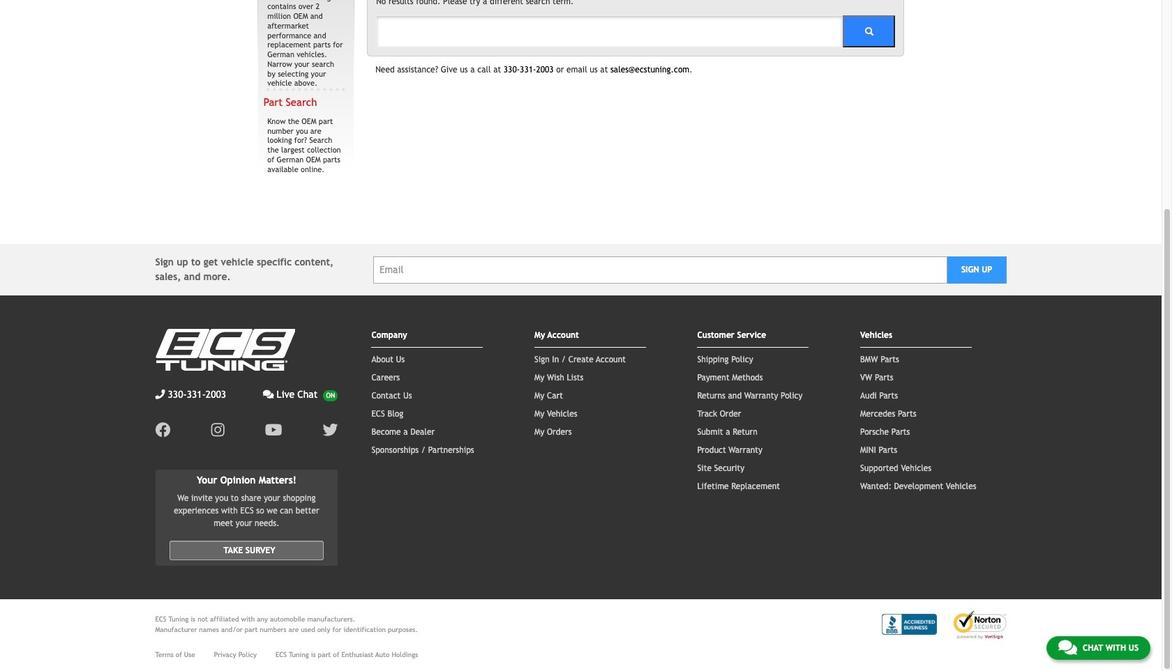 Task type: describe. For each thing, give the bounding box(es) containing it.
comments image
[[1058, 640, 1077, 657]]

ecs tuning image
[[155, 329, 295, 371]]

white image
[[864, 27, 874, 37]]

phone image
[[155, 390, 165, 400]]



Task type: locate. For each thing, give the bounding box(es) containing it.
youtube logo image
[[265, 423, 282, 438]]

None text field
[[376, 15, 843, 47]]

comments image
[[263, 390, 274, 400]]

facebook logo image
[[155, 423, 171, 438]]

Email email field
[[373, 256, 947, 284]]

twitter logo image
[[323, 423, 338, 438]]

instagram logo image
[[211, 423, 224, 438]]



Task type: vqa. For each thing, say whether or not it's contained in the screenshot.
performance within 'Look to ECS Tuning for a huge selection of stock and custom brake rotors, including our premium, corrosion-resistant GEOMET coated line. Solid or vented, drilled and slotted, OEM or performance upgrade: single-piece cast or two-piece composite: see us for all your brake rotor needs.'
no



